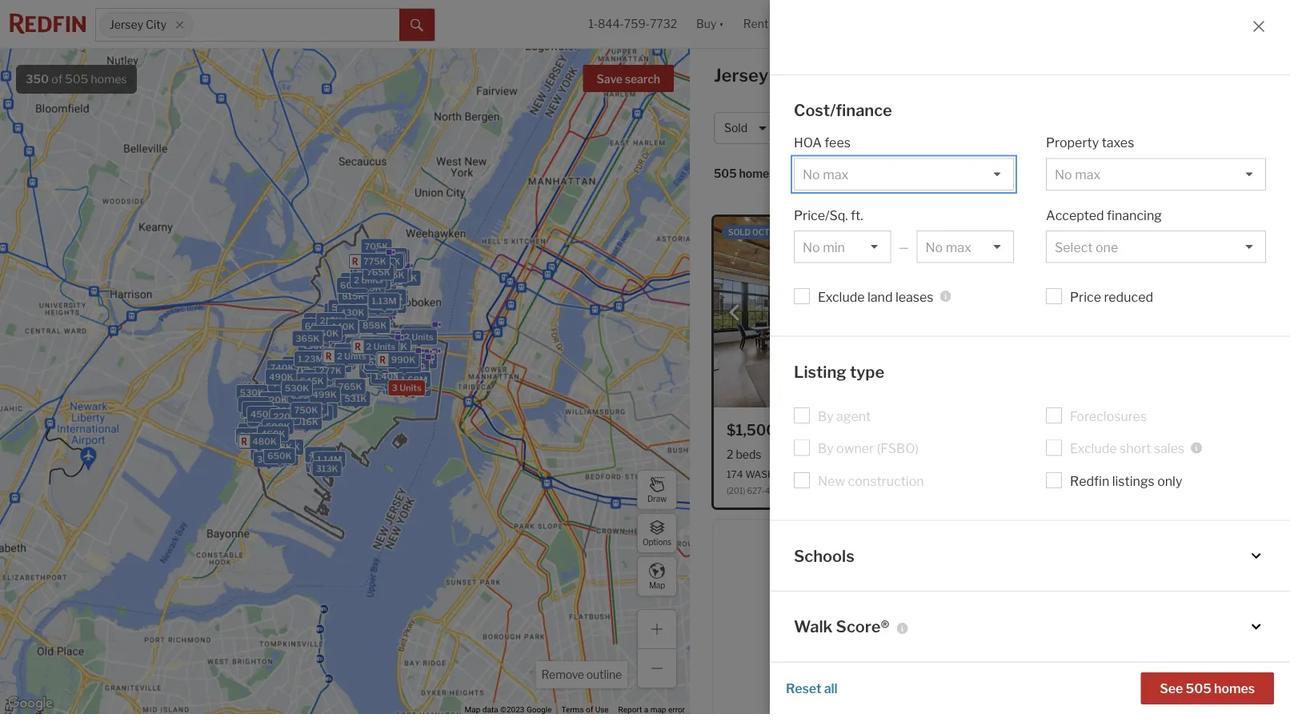 Task type: locate. For each thing, give the bounding box(es) containing it.
sold left "oct"
[[729, 227, 751, 237]]

4805
[[1049, 486, 1070, 495]]

price up hoa
[[795, 121, 822, 135]]

nj up cost/finance
[[813, 64, 834, 86]]

0 vertical spatial 705k
[[365, 241, 389, 252]]

1 vertical spatial 440k
[[244, 405, 269, 415]]

1 horizontal spatial city
[[1202, 70, 1227, 85]]

505 inside button
[[1186, 681, 1212, 696]]

320k
[[309, 388, 333, 398]]

ft
[[865, 448, 873, 461], [1126, 448, 1135, 461]]

price for price reduced
[[1070, 289, 1102, 305]]

220k up 658k
[[261, 429, 285, 439]]

0 vertical spatial type
[[903, 121, 927, 135]]

645k
[[300, 376, 324, 387], [239, 431, 264, 441]]

2 ft from the left
[[1126, 448, 1135, 461]]

nj left 07302 at the bottom of the page
[[916, 468, 927, 480]]

7732
[[650, 17, 677, 31]]

375k
[[364, 321, 387, 332]]

sort :
[[795, 167, 821, 180]]

sold left sep
[[1011, 227, 1034, 237]]

670k
[[258, 439, 282, 449]]

1 vertical spatial city
[[1202, 70, 1227, 85]]

705k up 609k
[[295, 388, 319, 399]]

nj inside '174 washington st unit 3b, jersey city, nj 07302 (201) 627-4947'
[[916, 468, 927, 480]]

redfin
[[1070, 474, 1110, 489]]

1 horizontal spatial sold
[[1011, 227, 1034, 237]]

jersey right 3b,
[[863, 468, 892, 480]]

580
[[1086, 448, 1109, 461]]

price up by owner (fsbo)
[[856, 426, 879, 438]]

2 (201) from the left
[[1010, 486, 1028, 495]]

(201) down 1870
[[1010, 486, 1028, 495]]

700k
[[350, 281, 374, 292], [367, 295, 391, 305], [319, 375, 344, 385]]

type up "agent"
[[850, 362, 885, 382]]

2 horizontal spatial city,
[[1138, 468, 1157, 480]]

0 vertical spatial 360k
[[376, 256, 401, 267]]

4, right "oct"
[[772, 227, 779, 237]]

429k
[[246, 405, 270, 415]]

1 vertical spatial 520k
[[372, 373, 396, 383]]

1 vertical spatial 4 units
[[396, 361, 426, 372]]

480k up 362k
[[252, 437, 277, 447]]

1 2023 from the left
[[781, 227, 802, 237]]

0 horizontal spatial sold
[[725, 121, 748, 135]]

1 horizontal spatial type
[[903, 121, 927, 135]]

homes inside button
[[1215, 681, 1255, 696]]

627-
[[747, 486, 765, 495]]

0 horizontal spatial 2023
[[781, 227, 802, 237]]

365k down 586k
[[314, 462, 338, 472]]

new construction
[[818, 474, 924, 489]]

1-
[[589, 17, 598, 31]]

1 horizontal spatial 450k
[[301, 341, 326, 351]]

4 left 7
[[396, 361, 402, 372]]

0 vertical spatial 990k
[[391, 355, 416, 365]]

0 horizontal spatial sold
[[729, 227, 751, 237]]

city left remove jersey city icon
[[146, 18, 167, 32]]

1 horizontal spatial 585k
[[289, 360, 313, 371]]

see 505 homes
[[1160, 681, 1255, 696]]

2 horizontal spatial 420k
[[375, 360, 399, 370]]

450k down 509k
[[251, 409, 275, 419]]

1 vertical spatial type
[[850, 362, 885, 382]]

city, up "price" button
[[772, 64, 810, 86]]

city, inside '174 washington st unit 3b, jersey city, nj 07302 (201) 627-4947'
[[894, 468, 914, 480]]

1 4, from the left
[[772, 227, 779, 237]]

1 horizontal spatial 505
[[714, 167, 737, 180]]

208-
[[1030, 486, 1049, 495]]

465k
[[369, 303, 393, 314]]

jersey inside '174 washington st unit 3b, jersey city, nj 07302 (201) 627-4947'
[[863, 468, 892, 480]]

0 horizontal spatial 540k
[[266, 452, 290, 462]]

price inside $1,500,220 last sold price
[[856, 426, 879, 438]]

2023 for sold sep 4, 2023
[[1062, 227, 1083, 237]]

1 vertical spatial 620k
[[263, 395, 287, 405]]

for
[[901, 64, 925, 86]]

540k
[[363, 339, 387, 350], [309, 371, 333, 381], [266, 452, 290, 462]]

2 vertical spatial 540k
[[266, 452, 290, 462]]

exclude left "land"
[[818, 289, 865, 305]]

nj left 07305 at the bottom right
[[1159, 468, 1171, 480]]

480k up 730k
[[309, 317, 334, 327]]

leases
[[896, 289, 934, 305]]

list box down home type button
[[794, 159, 1014, 191]]

0 horizontal spatial 505
[[65, 72, 88, 86]]

1 by from the top
[[818, 409, 834, 424]]

505 right the of
[[65, 72, 88, 86]]

2 horizontal spatial 650k
[[388, 377, 412, 387]]

list box for property taxes
[[1046, 159, 1267, 191]]

350k
[[312, 455, 336, 465]]

2 2023 from the left
[[1062, 227, 1083, 237]]

homes down 'sold' "button"
[[739, 167, 775, 180]]

sold sep 4, 2023
[[1011, 227, 1083, 237]]

1 180k from the top
[[262, 439, 285, 450]]

list box for accepted financing
[[1046, 231, 1267, 263]]

sold down by agent at the right of the page
[[834, 426, 854, 438]]

1 vertical spatial 1.00m
[[386, 382, 413, 392]]

370k
[[307, 363, 330, 373]]

436k
[[322, 344, 346, 354]]

930k
[[377, 373, 401, 383]]

645k up 1.24m
[[300, 376, 324, 387]]

ft up redfin listings only
[[1126, 448, 1135, 461]]

222k
[[385, 268, 408, 279]]

taxes
[[1102, 135, 1135, 151]]

by down last
[[818, 441, 834, 457]]

440k left 509k
[[244, 405, 269, 415]]

365k down 680k
[[296, 333, 320, 344]]

1.08m
[[372, 363, 399, 373]]

1 vertical spatial 1.12m
[[389, 382, 414, 393]]

exclude for exclude short sales
[[1070, 441, 1117, 457]]

type for listing type
[[850, 362, 885, 382]]

2023 right "oct"
[[781, 227, 802, 237]]

586k
[[308, 450, 332, 460]]

home type button
[[859, 112, 957, 144]]

by
[[818, 409, 834, 424], [818, 441, 834, 457]]

999k
[[366, 292, 390, 302]]

0 vertical spatial 815k
[[379, 255, 402, 265]]

475k up 635k
[[251, 413, 275, 424]]

1 horizontal spatial price
[[856, 426, 879, 438]]

sold for sold oct 4, 2023
[[729, 227, 751, 237]]

1 vertical spatial by
[[818, 441, 834, 457]]

2 sold from the left
[[1011, 227, 1034, 237]]

4, for sep
[[1053, 227, 1060, 237]]

jersey up 'sold' "button"
[[714, 64, 769, 86]]

sold up 505 homes
[[725, 121, 748, 135]]

sold
[[729, 227, 751, 237], [1011, 227, 1034, 237]]

1 vertical spatial 360k
[[370, 292, 395, 302]]

620k down the 445k
[[263, 395, 287, 405]]

0 vertical spatial price
[[795, 121, 822, 135]]

2 4, from the left
[[1053, 227, 1060, 237]]

750k
[[373, 346, 397, 356], [279, 365, 303, 376], [294, 405, 318, 416], [260, 444, 284, 455], [260, 445, 284, 455], [271, 453, 295, 463]]

1 vertical spatial 595k
[[376, 296, 400, 307]]

home
[[869, 121, 901, 135]]

units
[[384, 259, 406, 269], [361, 275, 383, 286], [364, 277, 386, 287], [355, 284, 377, 295], [350, 285, 372, 296], [381, 300, 403, 311], [370, 301, 392, 311], [352, 302, 374, 312], [356, 303, 378, 313], [410, 327, 432, 337], [327, 328, 349, 338], [412, 332, 434, 342], [389, 334, 411, 344], [374, 341, 396, 352], [367, 343, 389, 354], [344, 351, 366, 361], [410, 355, 433, 365], [396, 355, 418, 365], [394, 355, 416, 366], [402, 356, 424, 366], [373, 357, 395, 367], [406, 357, 428, 368], [375, 358, 397, 368], [395, 361, 417, 371], [404, 361, 426, 372], [390, 362, 412, 372], [401, 363, 423, 373], [382, 364, 404, 375], [393, 370, 415, 381], [297, 371, 319, 382], [387, 377, 409, 387], [397, 378, 419, 389], [400, 383, 422, 393], [406, 383, 428, 394], [317, 459, 339, 470]]

city, inside 1870 kennedy blvd, jersey city, nj 07305 (201) 208-4805
[[1138, 468, 1157, 480]]

1 horizontal spatial 1.00m
[[386, 382, 413, 392]]

:
[[818, 167, 821, 180]]

price inside button
[[795, 121, 822, 135]]

0 vertical spatial 655k
[[357, 283, 382, 293]]

0 horizontal spatial sq
[[850, 448, 862, 461]]

type right home
[[903, 121, 927, 135]]

530k up 429k
[[240, 388, 264, 398]]

st
[[814, 468, 824, 480]]

0 vertical spatial 420k
[[375, 360, 399, 370]]

list box
[[794, 159, 1014, 191], [1046, 159, 1267, 191], [794, 231, 892, 263], [917, 231, 1014, 263], [1046, 231, 1267, 263]]

price for price
[[795, 121, 822, 135]]

07302
[[929, 468, 960, 480]]

220k down 715k
[[273, 411, 297, 422]]

1 horizontal spatial 475k
[[338, 346, 362, 357]]

475k down 470k
[[338, 346, 362, 357]]

505 down 'sold' "button"
[[714, 167, 737, 180]]

0 vertical spatial 590k
[[349, 340, 373, 350]]

944k
[[366, 292, 390, 302]]

sep
[[1035, 227, 1051, 237]]

(201) down '174'
[[727, 486, 746, 495]]

city right |
[[1202, 70, 1227, 85]]

sq
[[850, 448, 862, 461], [1111, 448, 1124, 461]]

360k
[[376, 256, 401, 267], [370, 292, 395, 302]]

1 (201) from the left
[[727, 486, 746, 495]]

2 1.12m from the top
[[389, 382, 414, 393]]

1.12m
[[389, 355, 414, 366], [389, 382, 414, 393]]

2023 down accepted
[[1062, 227, 1083, 237]]

4 units up the 1.68m
[[396, 361, 426, 372]]

ft up new construction
[[865, 448, 873, 461]]

1 horizontal spatial 620k
[[290, 372, 314, 382]]

0 horizontal spatial exclude
[[818, 289, 865, 305]]

1 sq from the left
[[850, 448, 862, 461]]

2 by from the top
[[818, 441, 834, 457]]

1 vertical spatial 1.41m
[[368, 344, 393, 355]]

homes right see
[[1215, 681, 1255, 696]]

4, right sep
[[1053, 227, 1060, 237]]

1 vertical spatial 285k
[[308, 339, 331, 350]]

redfin listings only
[[1070, 474, 1183, 489]]

exclude for exclude land leases
[[818, 289, 865, 305]]

4 units up 1.80m
[[402, 327, 432, 337]]

photo of 6 alexander ct, jersey city, nj 07305 image
[[997, 520, 1264, 711]]

ft.
[[851, 208, 864, 223]]

0 vertical spatial exclude
[[818, 289, 865, 305]]

city, left 'only'
[[1138, 468, 1157, 480]]

1.24m
[[293, 388, 319, 398]]

0 horizontal spatial (201)
[[727, 486, 746, 495]]

0 vertical spatial 650k
[[358, 349, 383, 360]]

None search field
[[193, 9, 400, 41]]

price left reduced at the right of page
[[1070, 289, 1102, 305]]

exclude up blvd, at right bottom
[[1070, 441, 1117, 457]]

899k
[[371, 363, 396, 374]]

0 horizontal spatial 520k
[[333, 348, 357, 358]]

620k
[[290, 372, 314, 382], [263, 395, 287, 405]]

0 horizontal spatial 725k
[[277, 442, 300, 453]]

1 sold from the left
[[729, 227, 751, 237]]

1 vertical spatial 5
[[380, 377, 385, 387]]

nj inside 1870 kennedy blvd, jersey city, nj 07305 (201) 208-4805
[[1159, 468, 1171, 480]]

2 horizontal spatial homes
[[1215, 681, 1255, 696]]

type inside button
[[903, 121, 927, 135]]

1 horizontal spatial sq
[[1111, 448, 1124, 461]]

0 vertical spatial 4
[[402, 327, 408, 337]]

city,
[[772, 64, 810, 86], [894, 468, 914, 480], [1138, 468, 1157, 480]]

jersey down 580 sq ft
[[1107, 468, 1136, 480]]

recommended button
[[821, 166, 917, 181]]

market insights link
[[1090, 52, 1186, 87]]

land
[[868, 289, 893, 305]]

homes
[[91, 72, 127, 86], [739, 167, 775, 180], [1215, 681, 1255, 696]]

photo of 174 washington st unit 3b, jersey city, nj 07302 image
[[714, 217, 982, 408]]

1 horizontal spatial nj
[[916, 468, 927, 480]]

500k
[[332, 302, 356, 313], [337, 346, 362, 357], [263, 453, 288, 463]]

0 horizontal spatial 1.00m
[[323, 355, 350, 366]]

695k
[[271, 366, 296, 377]]

880k
[[341, 293, 365, 304]]

0 horizontal spatial 650k
[[268, 451, 292, 461]]

foreclosures
[[1070, 409, 1147, 424]]

0 vertical spatial 595k
[[357, 267, 381, 277]]

outline
[[587, 668, 622, 682]]

0 horizontal spatial 705k
[[295, 388, 319, 399]]

city, down (fsbo)
[[894, 468, 914, 480]]

sq for 1,446
[[850, 448, 862, 461]]

google image
[[4, 693, 57, 714]]

1 horizontal spatial exclude
[[1070, 441, 1117, 457]]

645k down 429k
[[239, 431, 264, 441]]

0 horizontal spatial 800k
[[311, 457, 336, 467]]

list box up financing
[[1046, 159, 1267, 191]]

660k
[[319, 345, 344, 355], [257, 406, 282, 416], [293, 418, 318, 428]]

0 horizontal spatial ft
[[865, 448, 873, 461]]

2 vertical spatial homes
[[1215, 681, 1255, 696]]

price reduced
[[1070, 289, 1154, 305]]

blvd,
[[1083, 468, 1105, 480]]

sq right 580
[[1111, 448, 1124, 461]]

550k
[[375, 257, 400, 267]]

0 horizontal spatial 815k
[[342, 291, 365, 301]]

1 horizontal spatial 875k
[[362, 339, 385, 349]]

1.10m
[[351, 281, 376, 292]]

620k down 390k
[[290, 372, 314, 382]]

1 horizontal spatial (201)
[[1010, 486, 1028, 495]]

0 vertical spatial 5 units
[[386, 355, 416, 366]]

ft for 580 sq ft
[[1126, 448, 1135, 461]]

guide
[[1229, 70, 1263, 85]]

1 horizontal spatial homes
[[739, 167, 775, 180]]

0 vertical spatial by
[[818, 409, 834, 424]]

by up last
[[818, 409, 834, 424]]

450k up '1.23m'
[[301, 341, 326, 351]]

830k
[[303, 338, 327, 348]]

4 up 1.80m
[[402, 327, 408, 337]]

1,446 sq ft
[[818, 448, 873, 461]]

2 horizontal spatial 660k
[[319, 345, 344, 355]]

2 horizontal spatial nj
[[1159, 468, 1171, 480]]

810k
[[366, 282, 389, 293]]

1-844-759-7732
[[589, 17, 677, 31]]

sq up 3b,
[[850, 448, 862, 461]]

440k down 380k
[[330, 322, 355, 332]]

list box down financing
[[1046, 231, 1267, 263]]

0 vertical spatial 640k
[[344, 276, 369, 286]]

homes right the of
[[91, 72, 127, 86]]

1 vertical spatial 420k
[[300, 402, 324, 412]]

recommended
[[823, 167, 905, 180]]

1 vertical spatial exclude
[[1070, 441, 1117, 457]]

2023 for sold oct 4, 2023
[[781, 227, 802, 237]]

838k
[[373, 297, 397, 307]]

0 vertical spatial 725k
[[306, 372, 330, 383]]

$1,500,220 last sold price
[[727, 421, 879, 439]]

map region
[[0, 0, 691, 714]]

1 ft from the left
[[865, 448, 873, 461]]

accepted
[[1046, 208, 1105, 223]]

sold inside $1,500,220 last sold price
[[834, 426, 854, 438]]

0 horizontal spatial 4,
[[772, 227, 779, 237]]

1 vertical spatial 460k
[[261, 429, 285, 439]]

530k down 749k
[[285, 383, 309, 393]]

380k
[[339, 310, 363, 321]]

416k
[[296, 417, 319, 427]]

705k up 885k
[[365, 241, 389, 252]]

1 horizontal spatial 4,
[[1053, 227, 1060, 237]]

505 right see
[[1186, 681, 1212, 696]]

5
[[386, 355, 392, 366], [380, 377, 385, 387]]

2 sq from the left
[[1111, 448, 1124, 461]]

820k
[[380, 251, 404, 261]]

180k
[[262, 439, 285, 450], [262, 440, 285, 450]]

365k up 315k
[[321, 321, 345, 332]]

840k
[[360, 301, 385, 311]]

remove outline
[[542, 668, 622, 682]]

449k
[[309, 450, 333, 460]]

505
[[65, 72, 88, 86], [714, 167, 737, 180], [1186, 681, 1212, 696]]

0 horizontal spatial 420k
[[254, 447, 278, 458]]

1 vertical spatial 645k
[[239, 431, 264, 441]]



Task type: describe. For each thing, give the bounding box(es) containing it.
0 horizontal spatial 530k
[[240, 388, 264, 398]]

oct
[[753, 227, 770, 237]]

767k
[[380, 253, 404, 263]]

262k
[[305, 372, 329, 382]]

525k
[[373, 359, 397, 369]]

1 1.12m from the top
[[389, 355, 414, 366]]

list box right — in the right top of the page
[[917, 231, 1014, 263]]

only
[[1158, 474, 1183, 489]]

0 vertical spatial 875k
[[362, 339, 385, 349]]

list box for hoa fees
[[794, 159, 1014, 191]]

remove outline button
[[536, 661, 628, 689]]

615k
[[349, 338, 372, 349]]

0 vertical spatial 5
[[386, 355, 392, 366]]

1 vertical spatial 1.60m
[[369, 342, 395, 352]]

jersey city, nj homes for sale
[[714, 64, 965, 86]]

listings
[[1113, 474, 1155, 489]]

780k
[[366, 270, 390, 281]]

1 vertical spatial 990k
[[402, 377, 426, 388]]

1 horizontal spatial 460k
[[314, 328, 339, 339]]

1.20m
[[370, 339, 396, 349]]

1 vertical spatial 4
[[396, 361, 402, 372]]

reset all button
[[786, 673, 838, 705]]

1 vertical spatial homes
[[739, 167, 775, 180]]

864k
[[369, 261, 393, 271]]

jersey left remove jersey city icon
[[110, 18, 143, 32]]

1 vertical spatial 1.40m
[[375, 371, 402, 381]]

0 vertical spatial 1.60m
[[354, 270, 381, 280]]

250k
[[298, 357, 322, 367]]

1 horizontal spatial 650k
[[358, 349, 383, 360]]

type for home type
[[903, 121, 927, 135]]

reset
[[786, 681, 822, 696]]

submit search image
[[411, 19, 424, 32]]

0 vertical spatial 585k
[[289, 360, 313, 371]]

previous button image
[[727, 305, 743, 321]]

by for by owner (fsbo)
[[818, 441, 834, 457]]

1.75m
[[378, 350, 404, 360]]

885k
[[378, 255, 402, 265]]

1 vertical spatial 650k
[[388, 377, 412, 387]]

1 vertical spatial 835k
[[329, 339, 353, 349]]

0 vertical spatial 540k
[[363, 339, 387, 350]]

862k
[[324, 360, 348, 370]]

map button
[[637, 556, 677, 596]]

1.18m
[[379, 372, 404, 382]]

789k
[[364, 277, 387, 287]]

|
[[1192, 70, 1195, 85]]

1 vertical spatial 500k
[[337, 346, 362, 357]]

2 vertical spatial 500k
[[263, 453, 288, 463]]

955k
[[393, 273, 417, 284]]

2 vertical spatial 1.60m
[[286, 359, 313, 369]]

170k
[[291, 365, 313, 375]]

895k
[[367, 358, 391, 369]]

1 horizontal spatial 440k
[[330, 322, 355, 332]]

609k
[[298, 404, 322, 414]]

910k
[[364, 301, 387, 311]]

jersey city
[[110, 18, 167, 32]]

0 vertical spatial 660k
[[319, 345, 344, 355]]

search
[[625, 72, 661, 86]]

0 vertical spatial 800k
[[368, 256, 393, 266]]

455k
[[365, 358, 389, 368]]

0 horizontal spatial 585k
[[257, 405, 281, 415]]

kennedy
[[1035, 468, 1081, 480]]

1 vertical spatial 640k
[[365, 307, 390, 318]]

1,446
[[818, 448, 848, 461]]

7 units
[[403, 355, 433, 365]]

350
[[26, 72, 49, 86]]

0 vertical spatial 835k
[[355, 267, 379, 277]]

362k
[[257, 454, 281, 465]]

1 horizontal spatial 815k
[[379, 255, 402, 265]]

—
[[899, 241, 909, 254]]

505 homes
[[714, 167, 775, 180]]

1 horizontal spatial 705k
[[365, 241, 389, 252]]

jersey inside 1870 kennedy blvd, jersey city, nj 07305 (201) 208-4805
[[1107, 468, 1136, 480]]

2 vertical spatial 650k
[[268, 451, 292, 461]]

720k
[[361, 263, 385, 273]]

430k
[[340, 308, 365, 318]]

1.68m
[[401, 375, 428, 385]]

2 vertical spatial 800k
[[311, 457, 336, 467]]

0 horizontal spatial 590k
[[266, 422, 290, 432]]

insights
[[1137, 70, 1186, 85]]

0 vertical spatial 385k
[[376, 266, 400, 277]]

2 vertical spatial 835k
[[314, 364, 338, 374]]

0 horizontal spatial 1.09m
[[343, 325, 370, 335]]

1 vertical spatial 5 units
[[380, 377, 409, 387]]

baths
[[780, 448, 809, 461]]

sold button
[[714, 112, 778, 144]]

save
[[597, 72, 623, 86]]

sold for sold sep 4, 2023
[[1011, 227, 1034, 237]]

1 vertical spatial 705k
[[295, 388, 319, 399]]

1 horizontal spatial 520k
[[372, 373, 396, 383]]

1 horizontal spatial 590k
[[349, 340, 373, 350]]

hoa fees
[[794, 135, 851, 151]]

0 vertical spatial 645k
[[300, 376, 324, 387]]

remove jersey city image
[[175, 20, 185, 30]]

1 vertical spatial 505
[[714, 167, 737, 180]]

1 vertical spatial 800k
[[395, 372, 419, 382]]

495k
[[363, 365, 387, 376]]

215k
[[320, 315, 342, 326]]

925k
[[381, 349, 405, 359]]

0 vertical spatial 365k
[[321, 321, 345, 332]]

715k
[[275, 399, 297, 410]]

0 horizontal spatial 5
[[380, 377, 385, 387]]

1.59m
[[380, 337, 407, 347]]

699k
[[378, 343, 403, 354]]

535k
[[368, 357, 392, 368]]

4947
[[765, 486, 786, 495]]

0 vertical spatial 520k
[[333, 348, 357, 358]]

405k
[[339, 310, 364, 320]]

ft for 1,446 sq ft
[[865, 448, 873, 461]]

220k down 499k
[[310, 406, 334, 416]]

1.16m
[[398, 378, 423, 388]]

575k
[[328, 353, 352, 363]]

0 vertical spatial 845k
[[359, 274, 384, 285]]

949k
[[344, 285, 369, 296]]

1 vertical spatial 365k
[[296, 333, 320, 344]]

415k
[[367, 301, 390, 311]]

2 180k from the top
[[262, 440, 285, 450]]

1 vertical spatial 540k
[[309, 371, 333, 381]]

1 horizontal spatial 530k
[[285, 383, 309, 393]]

1 horizontal spatial 285k
[[382, 251, 406, 262]]

07305
[[1173, 468, 1204, 480]]

1.28m
[[407, 329, 433, 339]]

665k
[[350, 341, 374, 351]]

table button
[[1228, 170, 1267, 193]]

2.27m
[[371, 334, 398, 344]]

1 horizontal spatial 420k
[[300, 402, 324, 412]]

property
[[1046, 135, 1099, 151]]

0 horizontal spatial city,
[[772, 64, 810, 86]]

$1,500,220
[[727, 421, 808, 439]]

480k up the 670k
[[262, 427, 287, 437]]

0 horizontal spatial 655k
[[291, 390, 315, 401]]

2 vertical spatial 700k
[[319, 375, 344, 385]]

289k
[[373, 351, 397, 361]]

list box down price/sq. ft.
[[794, 231, 892, 263]]

0 horizontal spatial 660k
[[257, 406, 282, 416]]

580 sq ft
[[1086, 448, 1135, 461]]

0 horizontal spatial 740k
[[270, 363, 294, 373]]

draw button
[[637, 470, 677, 510]]

1 vertical spatial 700k
[[367, 295, 391, 305]]

1 vertical spatial 385k
[[366, 311, 390, 321]]

0 vertical spatial 500k
[[332, 302, 356, 313]]

1 vertical spatial 845k
[[336, 393, 360, 404]]

225k
[[298, 356, 322, 367]]

690k
[[397, 383, 422, 394]]

1
[[1046, 448, 1051, 461]]

(fsbo)
[[877, 441, 919, 457]]

city guide link
[[1202, 68, 1267, 87]]

options button
[[637, 513, 677, 553]]

0 vertical spatial 450k
[[301, 341, 326, 351]]

2 vertical spatial 640k
[[374, 374, 399, 385]]

0 horizontal spatial 440k
[[244, 405, 269, 415]]

0 vertical spatial 1.00m
[[323, 355, 350, 366]]

2 vertical spatial 595k
[[275, 405, 300, 416]]

7
[[403, 355, 409, 365]]

sq for 580
[[1111, 448, 1124, 461]]

by for by agent
[[818, 409, 834, 424]]

1 horizontal spatial 655k
[[357, 283, 382, 293]]

865k
[[367, 294, 391, 304]]

1.88m
[[394, 383, 420, 393]]

1 vertical spatial 450k
[[251, 409, 275, 419]]

1 horizontal spatial 660k
[[293, 418, 318, 428]]

0 vertical spatial 1.41m
[[380, 291, 405, 302]]

0 horizontal spatial 620k
[[263, 395, 287, 405]]

680k
[[305, 321, 329, 331]]

1.80m
[[383, 340, 409, 350]]

4, for oct
[[772, 227, 779, 237]]

1 horizontal spatial 740k
[[370, 365, 394, 375]]

1 horizontal spatial 725k
[[306, 372, 330, 383]]

0 horizontal spatial nj
[[813, 64, 834, 86]]

1 horizontal spatial 1.09m
[[380, 332, 407, 343]]

exclude land leases
[[818, 289, 934, 305]]

0 horizontal spatial city
[[146, 18, 167, 32]]

0 vertical spatial 505
[[65, 72, 88, 86]]

sold inside "button"
[[725, 121, 748, 135]]

0 horizontal spatial 475k
[[251, 413, 275, 424]]

0 vertical spatial 700k
[[350, 281, 374, 292]]

398k
[[383, 342, 407, 352]]

photo of 1870 kennedy blvd, jersey city, nj 07305 image
[[997, 217, 1264, 408]]

beds
[[736, 448, 762, 461]]

2 vertical spatial 365k
[[314, 462, 338, 472]]

(201) inside 1870 kennedy blvd, jersey city, nj 07305 (201) 208-4805
[[1010, 486, 1028, 495]]

1 vertical spatial 725k
[[277, 442, 300, 453]]

0 horizontal spatial 875k
[[314, 460, 338, 470]]

cost/finance
[[794, 101, 893, 120]]

329k
[[357, 319, 381, 329]]

350 of 505 homes
[[26, 72, 127, 86]]

2 vertical spatial 385k
[[329, 357, 353, 367]]

(201) inside '174 washington st unit 3b, jersey city, nj 07302 (201) 627-4947'
[[727, 486, 746, 495]]

315k
[[321, 334, 344, 345]]

174
[[727, 468, 743, 480]]

0 horizontal spatial 645k
[[239, 431, 264, 441]]



Task type: vqa. For each thing, say whether or not it's contained in the screenshot.
580 sq ft's ft
yes



